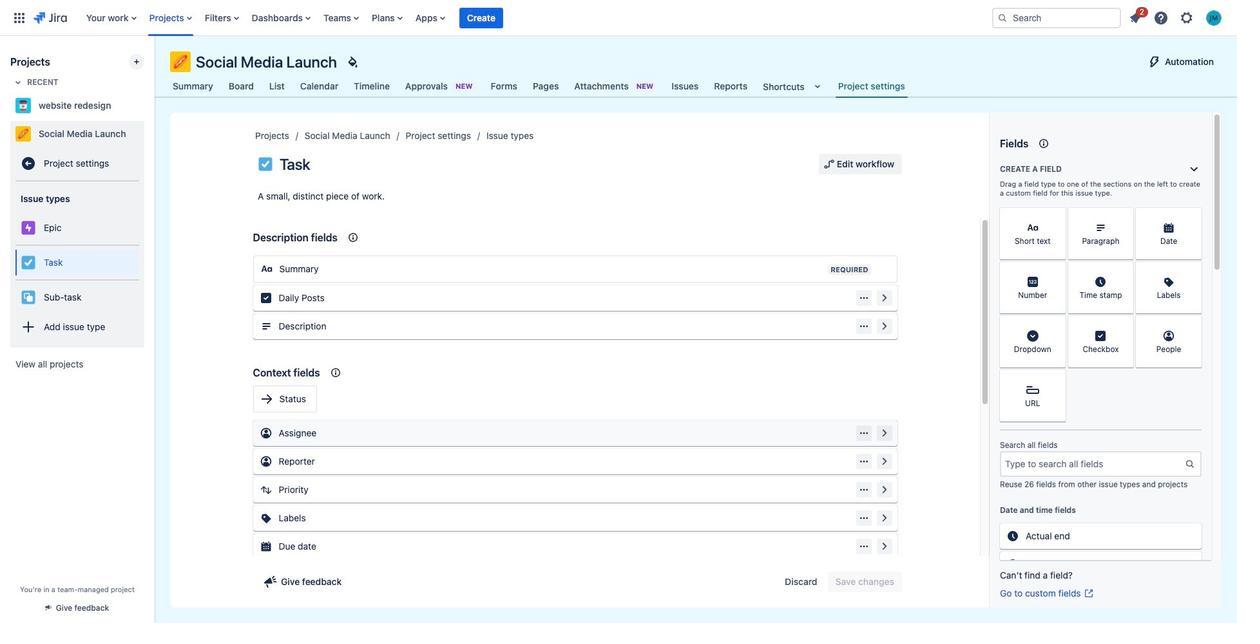 Task type: describe. For each thing, give the bounding box(es) containing it.
more actions for description image
[[859, 322, 869, 332]]

notifications image
[[1128, 10, 1143, 25]]

reporter - open field configuration image
[[877, 454, 892, 470]]

collapse recent projects image
[[10, 75, 26, 90]]

1 horizontal spatial list
[[1124, 5, 1230, 29]]

more actions for due date image
[[859, 542, 869, 552]]

2 horizontal spatial more information image
[[1185, 318, 1201, 333]]

more information about the context fields image
[[345, 230, 361, 246]]

add to starred image
[[140, 126, 156, 142]]

search image
[[998, 13, 1008, 23]]

Type to search all fields text field
[[1001, 453, 1185, 476]]

this link will be opened in a new tab image
[[1084, 589, 1094, 599]]

1 horizontal spatial list item
[[1124, 5, 1148, 28]]

Search field
[[992, 7, 1121, 28]]

description fields element
[[248, 220, 903, 345]]

primary element
[[8, 0, 982, 36]]

priority - open field configuration image
[[877, 483, 892, 498]]

due date - open field configuration image
[[877, 539, 892, 555]]

add to starred image
[[140, 98, 156, 113]]

create project image
[[131, 57, 142, 67]]

issue type icon image
[[258, 157, 273, 172]]

0 horizontal spatial list
[[80, 0, 982, 36]]

your profile and settings image
[[1206, 10, 1222, 25]]

appswitcher icon image
[[12, 10, 27, 25]]

sidebar navigation image
[[140, 52, 169, 77]]



Task type: locate. For each thing, give the bounding box(es) containing it.
description - open field configuration image
[[877, 319, 892, 334]]

more information image
[[1049, 209, 1064, 225], [1117, 209, 1132, 225], [1185, 209, 1201, 225], [1117, 264, 1132, 279], [1049, 318, 1064, 333]]

assignee - open field configuration image
[[877, 426, 892, 441]]

context fields element
[[248, 355, 903, 624]]

jira image
[[34, 10, 67, 25], [34, 10, 67, 25]]

more actions for daily posts image
[[859, 293, 869, 304]]

more information image
[[1049, 264, 1064, 279], [1117, 318, 1132, 333], [1185, 318, 1201, 333]]

list
[[80, 0, 982, 36], [1124, 5, 1230, 29]]

0 horizontal spatial more information image
[[1049, 264, 1064, 279]]

more actions for reporter image
[[859, 457, 869, 467]]

list item
[[459, 0, 503, 36], [1124, 5, 1148, 28]]

None search field
[[992, 7, 1121, 28]]

0 horizontal spatial list item
[[459, 0, 503, 36]]

set project background image
[[345, 54, 360, 70]]

tab list
[[162, 75, 916, 98]]

labels - open field configuration image
[[877, 511, 892, 527]]

more actions for labels image
[[859, 514, 869, 524]]

daily posts - open field configuration image
[[877, 291, 892, 306]]

automation image
[[1147, 54, 1163, 70]]

group
[[819, 154, 902, 175], [15, 182, 139, 348], [15, 245, 139, 280], [777, 572, 902, 593]]

settings image
[[1179, 10, 1195, 25]]

banner
[[0, 0, 1237, 36]]

add issue type image
[[21, 320, 36, 335]]

1 horizontal spatial more information image
[[1117, 318, 1132, 333]]

help image
[[1154, 10, 1169, 25]]

more actions for assignee image
[[859, 429, 869, 439]]

more actions for priority image
[[859, 485, 869, 496]]

more information about the context fields image
[[328, 365, 343, 381]]

more information about the fields image
[[1036, 136, 1052, 151]]



Task type: vqa. For each thing, say whether or not it's contained in the screenshot.
Prod
no



